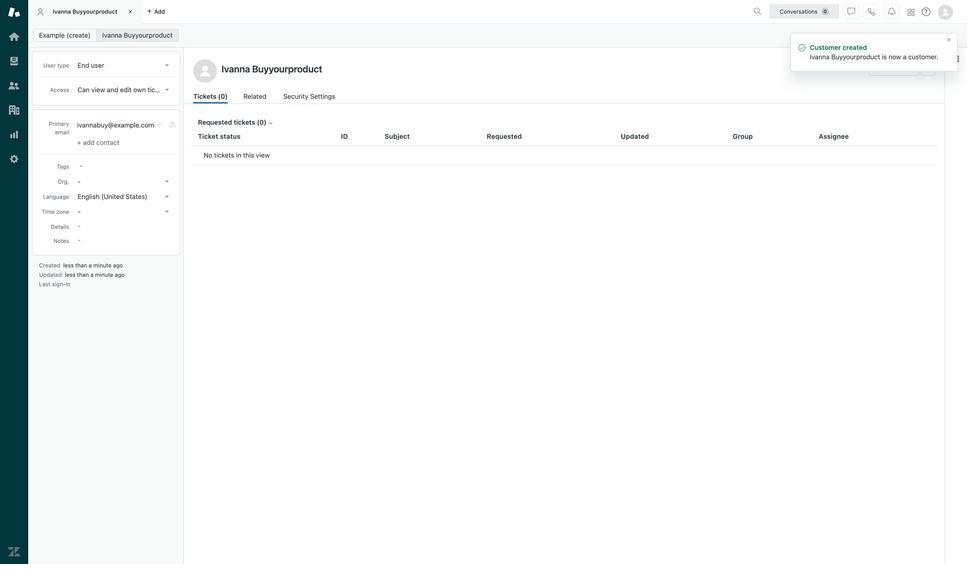 Task type: locate. For each thing, give the bounding box(es) containing it.
4 arrow down image from the top
[[165, 211, 169, 213]]

close image
[[946, 37, 952, 43]]

organizations image
[[8, 104, 20, 116]]

get started image
[[8, 31, 20, 43]]

views image
[[8, 55, 20, 67]]

admin image
[[8, 153, 20, 165]]

apps image
[[953, 55, 960, 63]]

status
[[791, 33, 958, 72]]

tab
[[28, 0, 141, 24]]

arrow down image
[[165, 64, 169, 66], [165, 89, 169, 91], [165, 181, 169, 183], [165, 211, 169, 213]]

button displays agent's chat status as invisible. image
[[848, 8, 856, 15]]

None text field
[[219, 62, 866, 76]]

notifications image
[[889, 8, 896, 15]]

grid
[[184, 127, 945, 564]]

arrow down image
[[165, 196, 169, 198]]



Task type: vqa. For each thing, say whether or not it's contained in the screenshot.
Tabs tab list
yes



Task type: describe. For each thing, give the bounding box(es) containing it.
2 arrow down image from the top
[[165, 89, 169, 91]]

- field
[[76, 160, 173, 171]]

customers image
[[8, 80, 20, 92]]

close image
[[126, 7, 135, 16]]

1 arrow down image from the top
[[165, 64, 169, 66]]

get help image
[[922, 8, 931, 16]]

main element
[[0, 0, 28, 564]]

zendesk image
[[8, 546, 20, 558]]

secondary element
[[28, 26, 968, 45]]

tabs tab list
[[28, 0, 750, 24]]

3 arrow down image from the top
[[165, 181, 169, 183]]

reporting image
[[8, 128, 20, 141]]

zendesk products image
[[908, 9, 915, 16]]

zendesk support image
[[8, 6, 20, 18]]



